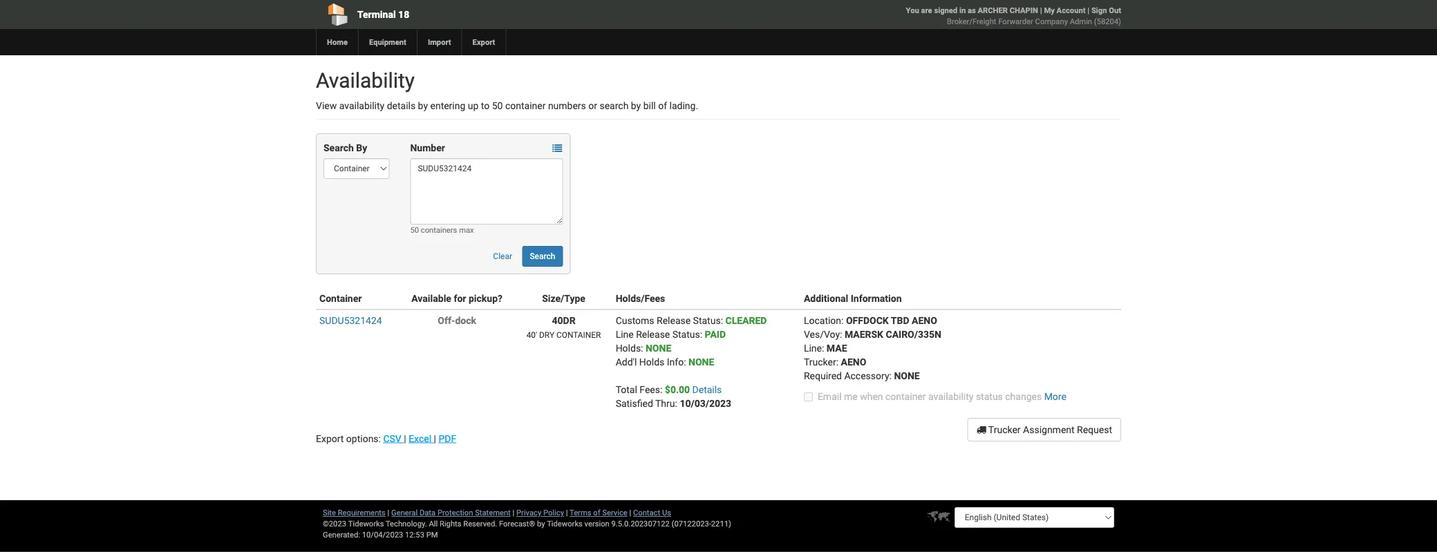 Task type: locate. For each thing, give the bounding box(es) containing it.
csv
[[383, 433, 402, 445]]

0 vertical spatial release
[[657, 315, 691, 326]]

excel link
[[409, 433, 434, 445]]

none up holds
[[646, 343, 671, 354]]

you
[[906, 6, 919, 15]]

1 vertical spatial none
[[689, 356, 714, 368]]

0 horizontal spatial of
[[593, 508, 600, 517]]

location : offdock tbd aeno ves/voy: maersk cairo/335n line: mae trucker: aeno required accessory : none
[[804, 315, 942, 382]]

status up paid
[[693, 315, 721, 326]]

pm
[[426, 531, 438, 540]]

| left my
[[1040, 6, 1042, 15]]

0 vertical spatial availability
[[339, 100, 385, 111]]

container
[[505, 100, 546, 111], [886, 391, 926, 402]]

add'l
[[616, 356, 637, 368]]

container right when
[[886, 391, 926, 402]]

1 horizontal spatial of
[[658, 100, 667, 111]]

total
[[616, 384, 637, 395]]

lading.
[[670, 100, 698, 111]]

| up forecast®
[[513, 508, 515, 517]]

more link
[[1044, 391, 1067, 402]]

1 horizontal spatial by
[[537, 520, 545, 529]]

offdock
[[846, 315, 889, 326]]

2 horizontal spatial none
[[894, 370, 920, 382]]

: left paid
[[700, 329, 703, 340]]

0 horizontal spatial availability
[[339, 100, 385, 111]]

more
[[1044, 391, 1067, 402]]

1 horizontal spatial export
[[473, 38, 495, 47]]

| left general
[[388, 508, 389, 517]]

none inside location : offdock tbd aeno ves/voy: maersk cairo/335n line: mae trucker: aeno required accessory : none
[[894, 370, 920, 382]]

search
[[324, 142, 354, 153], [530, 252, 555, 261]]

| left 'pdf'
[[434, 433, 436, 445]]

50
[[492, 100, 503, 111], [410, 226, 419, 235]]

0 horizontal spatial export
[[316, 433, 344, 445]]

1 vertical spatial availability
[[928, 391, 974, 402]]

0 horizontal spatial search
[[324, 142, 354, 153]]

0 vertical spatial export
[[473, 38, 495, 47]]

when
[[860, 391, 883, 402]]

as
[[968, 6, 976, 15]]

0 vertical spatial search
[[324, 142, 354, 153]]

changes
[[1005, 391, 1042, 402]]

my
[[1044, 6, 1055, 15]]

1 horizontal spatial 50
[[492, 100, 503, 111]]

2 vertical spatial none
[[894, 370, 920, 382]]

by down privacy policy link
[[537, 520, 545, 529]]

of right bill
[[658, 100, 667, 111]]

of up "version"
[[593, 508, 600, 517]]

none right accessory
[[894, 370, 920, 382]]

export
[[473, 38, 495, 47], [316, 433, 344, 445]]

0 horizontal spatial container
[[505, 100, 546, 111]]

thru:
[[655, 398, 677, 409]]

contact us link
[[633, 508, 671, 517]]

technology.
[[386, 520, 427, 529]]

(58204)
[[1094, 17, 1121, 26]]

0 vertical spatial of
[[658, 100, 667, 111]]

reserved.
[[463, 520, 497, 529]]

: up paid
[[721, 315, 723, 326]]

details
[[692, 384, 722, 395]]

bill
[[643, 100, 656, 111]]

50 right to
[[492, 100, 503, 111]]

me
[[844, 391, 858, 402]]

container right to
[[505, 100, 546, 111]]

1 vertical spatial export
[[316, 433, 344, 445]]

fees:
[[640, 384, 663, 395]]

clear button
[[486, 246, 520, 267]]

by
[[418, 100, 428, 111], [631, 100, 641, 111], [537, 520, 545, 529]]

export down terminal 18 link
[[473, 38, 495, 47]]

maersk
[[845, 329, 884, 340]]

customs
[[616, 315, 654, 326]]

9.5.0.202307122
[[612, 520, 670, 529]]

search left by
[[324, 142, 354, 153]]

accessory
[[844, 370, 889, 382]]

truck image
[[977, 425, 986, 435]]

broker/freight
[[947, 17, 997, 26]]

1 vertical spatial search
[[530, 252, 555, 261]]

1 vertical spatial of
[[593, 508, 600, 517]]

of inside site requirements | general data protection statement | privacy policy | terms of service | contact us ©2023 tideworks technology. all rights reserved. forecast® by tideworks version 9.5.0.202307122 (07122023-2211) generated: 10/04/2023 12:53 pm
[[593, 508, 600, 517]]

release right customs
[[657, 315, 691, 326]]

dry
[[539, 330, 554, 340]]

0 horizontal spatial aeno
[[841, 356, 867, 368]]

equipment link
[[358, 29, 417, 55]]

availability
[[316, 68, 415, 93]]

my account link
[[1044, 6, 1086, 15]]

1 vertical spatial release
[[636, 329, 670, 340]]

rights
[[440, 520, 461, 529]]

18
[[398, 9, 409, 20]]

0 horizontal spatial 50
[[410, 226, 419, 235]]

aeno up cairo/335n
[[912, 315, 937, 326]]

0 horizontal spatial none
[[646, 343, 671, 354]]

availability down availability
[[339, 100, 385, 111]]

1 horizontal spatial search
[[530, 252, 555, 261]]

: down cairo/335n
[[889, 370, 892, 382]]

mae
[[827, 343, 847, 354]]

release
[[657, 315, 691, 326], [636, 329, 670, 340]]

clear
[[493, 252, 512, 261]]

signed
[[934, 6, 958, 15]]

location
[[804, 315, 841, 326]]

$0.00
[[665, 384, 690, 395]]

holds
[[639, 356, 665, 368]]

terms
[[570, 508, 591, 517]]

max
[[459, 226, 474, 235]]

service
[[602, 508, 628, 517]]

1 horizontal spatial none
[[689, 356, 714, 368]]

archer
[[978, 6, 1008, 15]]

by left bill
[[631, 100, 641, 111]]

options:
[[346, 433, 381, 445]]

0 vertical spatial status
[[693, 315, 721, 326]]

export left options:
[[316, 433, 344, 445]]

containers
[[421, 226, 457, 235]]

None checkbox
[[804, 393, 813, 402]]

1 horizontal spatial availability
[[928, 391, 974, 402]]

release down customs
[[636, 329, 670, 340]]

you are signed in as archer chapin | my account | sign out broker/freight forwarder company admin (58204)
[[906, 6, 1121, 26]]

container
[[319, 293, 362, 304]]

for
[[454, 293, 466, 304]]

aeno
[[912, 315, 937, 326], [841, 356, 867, 368]]

account
[[1057, 6, 1086, 15]]

home link
[[316, 29, 358, 55]]

requirements
[[338, 508, 386, 517]]

1 horizontal spatial aeno
[[912, 315, 937, 326]]

or
[[589, 100, 597, 111]]

50 left containers
[[410, 226, 419, 235]]

tbd
[[891, 315, 909, 326]]

search by
[[324, 142, 367, 153]]

policy
[[543, 508, 564, 517]]

status left paid
[[673, 329, 700, 340]]

availability left status
[[928, 391, 974, 402]]

none right the info:
[[689, 356, 714, 368]]

excel
[[409, 433, 431, 445]]

general
[[391, 508, 418, 517]]

trucker:
[[804, 356, 839, 368]]

import link
[[417, 29, 462, 55]]

tideworks
[[547, 520, 583, 529]]

by right details
[[418, 100, 428, 111]]

satisfied
[[616, 398, 653, 409]]

aeno up accessory
[[841, 356, 867, 368]]

search for search by
[[324, 142, 354, 153]]

0 vertical spatial none
[[646, 343, 671, 354]]

home
[[327, 38, 348, 47]]

| up the 9.5.0.202307122
[[629, 508, 631, 517]]

trucker assignment request
[[986, 424, 1112, 436]]

in
[[960, 6, 966, 15]]

1 horizontal spatial container
[[886, 391, 926, 402]]

Number text field
[[410, 158, 563, 225]]

search inside button
[[530, 252, 555, 261]]

search right clear button
[[530, 252, 555, 261]]

| right csv
[[404, 433, 406, 445]]



Task type: describe. For each thing, give the bounding box(es) containing it.
off-dock
[[438, 315, 476, 326]]

2 horizontal spatial by
[[631, 100, 641, 111]]

1 vertical spatial container
[[886, 391, 926, 402]]

statement
[[475, 508, 511, 517]]

request
[[1077, 424, 1112, 436]]

container
[[557, 330, 601, 340]]

0 horizontal spatial by
[[418, 100, 428, 111]]

terminal 18
[[357, 9, 409, 20]]

view availability details by entering up to 50 container numbers or search by bill of lading.
[[316, 100, 698, 111]]

generated:
[[323, 531, 360, 540]]

export options: csv | excel | pdf
[[316, 433, 456, 445]]

by
[[356, 142, 367, 153]]

us
[[662, 508, 671, 517]]

pdf link
[[439, 433, 456, 445]]

1 vertical spatial status
[[673, 329, 700, 340]]

details link
[[692, 384, 722, 395]]

out
[[1109, 6, 1121, 15]]

0 vertical spatial 50
[[492, 100, 503, 111]]

none for holds:
[[689, 356, 714, 368]]

1 vertical spatial 50
[[410, 226, 419, 235]]

holds:
[[616, 343, 643, 354]]

10/04/2023
[[362, 531, 403, 540]]

information
[[851, 293, 902, 304]]

export for export options: csv | excel | pdf
[[316, 433, 344, 445]]

status
[[976, 391, 1003, 402]]

©2023 tideworks
[[323, 520, 384, 529]]

0 vertical spatial container
[[505, 100, 546, 111]]

cairo/335n
[[886, 329, 942, 340]]

terminal
[[357, 9, 396, 20]]

to
[[481, 100, 490, 111]]

admin
[[1070, 17, 1092, 26]]

none for line:
[[894, 370, 920, 382]]

sudu5321424 link
[[319, 315, 382, 326]]

| up the tideworks
[[566, 508, 568, 517]]

cleared
[[726, 315, 767, 326]]

contact
[[633, 508, 660, 517]]

chapin
[[1010, 6, 1038, 15]]

up
[[468, 100, 479, 111]]

ves/voy:
[[804, 329, 842, 340]]

trucker
[[989, 424, 1021, 436]]

csv link
[[383, 433, 404, 445]]

equipment
[[369, 38, 406, 47]]

1 vertical spatial aeno
[[841, 356, 867, 368]]

are
[[921, 6, 932, 15]]

email me when container availability status changes more
[[818, 391, 1067, 402]]

pickup?
[[469, 293, 503, 304]]

protection
[[438, 508, 473, 517]]

| left sign
[[1088, 6, 1090, 15]]

all
[[429, 520, 438, 529]]

site requirements link
[[323, 508, 386, 517]]

0 vertical spatial aeno
[[912, 315, 937, 326]]

by inside site requirements | general data protection statement | privacy policy | terms of service | contact us ©2023 tideworks technology. all rights reserved. forecast® by tideworks version 9.5.0.202307122 (07122023-2211) generated: 10/04/2023 12:53 pm
[[537, 520, 545, 529]]

email
[[818, 391, 842, 402]]

terms of service link
[[570, 508, 628, 517]]

: up ves/voy:
[[841, 315, 844, 326]]

general data protection statement link
[[391, 508, 511, 517]]

line
[[616, 329, 634, 340]]

available
[[412, 293, 451, 304]]

privacy policy link
[[516, 508, 564, 517]]

export for export
[[473, 38, 495, 47]]

assignment
[[1023, 424, 1075, 436]]

40dr
[[552, 315, 576, 326]]

sign out link
[[1092, 6, 1121, 15]]

total fees: $0.00 details satisfied thru: 10/03/2023
[[616, 384, 732, 409]]

pdf
[[439, 433, 456, 445]]

paid
[[705, 329, 726, 340]]

customs release status : cleared line release status : paid holds: none add'l holds info: none
[[616, 315, 767, 368]]

10/03/2023
[[680, 398, 732, 409]]

dock
[[455, 315, 476, 326]]

available for pickup?
[[412, 293, 503, 304]]

(07122023-
[[672, 520, 711, 529]]

12:53
[[405, 531, 424, 540]]

site
[[323, 508, 336, 517]]

terminal 18 link
[[316, 0, 639, 29]]

search for search
[[530, 252, 555, 261]]

2211)
[[711, 520, 731, 529]]

show list image
[[553, 143, 562, 153]]

info:
[[667, 356, 686, 368]]

forwarder
[[998, 17, 1033, 26]]

details
[[387, 100, 416, 111]]

export link
[[462, 29, 506, 55]]

numbers
[[548, 100, 586, 111]]



Task type: vqa. For each thing, say whether or not it's contained in the screenshot.
Equipment
yes



